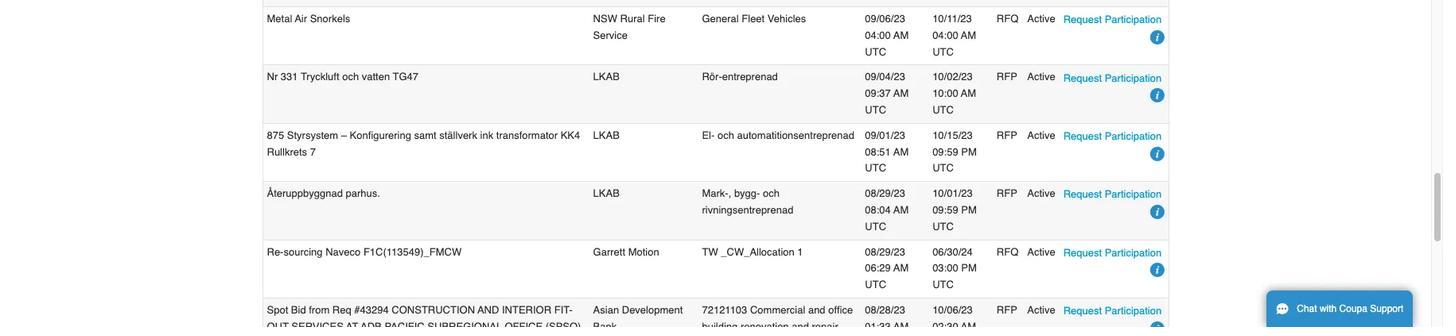 Task type: describe. For each thing, give the bounding box(es) containing it.
am for 10/02/23 10:00 am utc
[[961, 88, 977, 100]]

office
[[829, 305, 853, 317]]

rör-entreprenad
[[702, 71, 778, 83]]

service
[[593, 29, 628, 41]]

request participation for 10/06/23 02:30 a
[[1064, 306, 1162, 318]]

garrett motion
[[593, 246, 660, 258]]

request participation for 10/01/23 09:59 pm utc
[[1064, 189, 1162, 201]]

875 styrsystem – konfigurering samt ställverk ink transformator kk4 rullkrets 7
[[267, 130, 580, 158]]

request participation button for 10/02/23 10:00 am utc
[[1064, 70, 1162, 86]]

72121103 commercial and office building renovation and repai
[[702, 305, 853, 328]]

request for 10/06/23 02:30 a
[[1064, 306, 1102, 318]]

10/06/23
[[933, 305, 973, 317]]

10/11/23 04:00 am utc
[[933, 13, 977, 58]]

active for 10/06/23 02:30 a
[[1028, 305, 1056, 317]]

rivningsentreprenad
[[702, 205, 794, 217]]

with
[[1320, 304, 1337, 315]]

am for 08/29/23 08:04 am utc
[[894, 205, 909, 217]]

09/04/23
[[865, 71, 906, 83]]

03:00
[[933, 263, 959, 275]]

10/15/23 09:59 pm utc
[[933, 130, 977, 175]]

styrsystem
[[287, 130, 338, 142]]

06/30/24 03:00 pm utc
[[933, 246, 977, 291]]

nsw rural fire service
[[593, 13, 666, 41]]

from
[[309, 305, 330, 317]]

vatten
[[362, 71, 390, 83]]

at
[[346, 321, 358, 328]]

ställverk
[[440, 130, 477, 142]]

motion
[[628, 246, 660, 258]]

875
[[267, 130, 284, 142]]

10/02/23 10:00 am utc
[[933, 71, 977, 116]]

chat with coupa support button
[[1267, 291, 1414, 328]]

participation for 10/15/23 09:59 pm utc
[[1105, 130, 1162, 142]]

utc for 08/29/23 06:29 am utc
[[865, 280, 887, 291]]

am for 09/04/23 09:37 am utc
[[894, 88, 909, 100]]

vehicles
[[768, 13, 806, 25]]

10/15/23
[[933, 130, 973, 142]]

1 vertical spatial and
[[792, 321, 809, 328]]

återuppbyggnad parhus.
[[267, 188, 380, 200]]

08/29/23 for 06:29
[[865, 246, 906, 258]]

asian development bank
[[593, 305, 683, 328]]

nr
[[267, 71, 278, 83]]

adb
[[361, 321, 382, 328]]

06/30/24
[[933, 246, 973, 258]]

am for 08/29/23 06:29 am utc
[[894, 263, 909, 275]]

7
[[310, 146, 316, 158]]

request participation for 10/15/23 09:59 pm utc
[[1064, 130, 1162, 142]]

kk4
[[561, 130, 580, 142]]

rullkrets
[[267, 146, 307, 158]]

am for 09/06/23 04:00 am utc
[[894, 29, 909, 41]]

air
[[295, 13, 307, 25]]

rör-
[[702, 71, 722, 83]]

general
[[702, 13, 739, 25]]

active for 10/15/23 09:59 pm utc
[[1028, 130, 1056, 142]]

office
[[505, 321, 543, 328]]

utc for 09/01/23 08:51 am utc
[[865, 163, 887, 175]]

request participation for 10/02/23 10:00 am utc
[[1064, 72, 1162, 84]]

participation for 10/02/23 10:00 am utc
[[1105, 72, 1162, 84]]

331
[[281, 71, 298, 83]]

active for 06/30/24 03:00 pm utc
[[1028, 246, 1056, 258]]

09:37
[[865, 88, 891, 100]]

el- och automatitionsentreprenad
[[702, 130, 855, 142]]

1
[[798, 246, 804, 258]]

out
[[267, 321, 289, 328]]

re-sourcing naveco f1c(113549)_fmcw
[[267, 246, 462, 258]]

rfp for 10/02/23 10:00 am utc
[[997, 71, 1018, 83]]

naveco
[[326, 246, 361, 258]]

10/01/23 09:59 pm utc
[[933, 188, 977, 233]]

utc for 10/02/23 10:00 am utc
[[933, 104, 954, 116]]

09:59 for 10/01/23
[[933, 205, 959, 217]]

10/01/23
[[933, 188, 973, 200]]

f1c(113549)_fmcw
[[364, 246, 462, 258]]

pm for 10/01/23
[[962, 205, 977, 217]]

pacific
[[385, 321, 425, 328]]

10/11/23
[[933, 13, 972, 25]]

metal air snorkels
[[267, 13, 350, 25]]

#43294
[[354, 305, 389, 317]]

am for 09/01/23 08:51 am utc
[[894, 146, 909, 158]]

utc for 10/15/23 09:59 pm utc
[[933, 163, 954, 175]]

utc for 09/04/23 09:37 am utc
[[865, 104, 887, 116]]

parhus.
[[346, 188, 380, 200]]

active for 10/02/23 10:00 am utc
[[1028, 71, 1056, 83]]

–
[[341, 130, 347, 142]]

09/01/23
[[865, 130, 906, 142]]

rfp for 10/06/23 02:30 a
[[997, 305, 1018, 317]]

chat with coupa support
[[1298, 304, 1404, 315]]

spot
[[267, 305, 288, 317]]

snorkels
[[310, 13, 350, 25]]

08/28/23
[[865, 305, 906, 317]]

utc for 10/01/23 09:59 pm utc
[[933, 221, 954, 233]]

garrett
[[593, 246, 626, 258]]

återuppbyggnad
[[267, 188, 343, 200]]

pm for 06/30/24
[[962, 263, 977, 275]]

services
[[292, 321, 344, 328]]

09/06/23
[[865, 13, 906, 25]]



Task type: locate. For each thing, give the bounding box(es) containing it.
fit-
[[555, 305, 573, 317]]

04:00 inside 10/11/23 04:00 am utc
[[933, 29, 959, 41]]

4 participation from the top
[[1105, 189, 1162, 201]]

request participation button for 10/06/23 02:30 a
[[1064, 303, 1162, 320]]

1 08/29/23 from the top
[[865, 188, 906, 200]]

building
[[702, 321, 738, 328]]

2 08/29/23 from the top
[[865, 246, 906, 258]]

am inside 09/06/23 04:00 am utc
[[894, 29, 909, 41]]

3 lkab from the top
[[593, 188, 620, 200]]

1 pm from the top
[[962, 146, 977, 158]]

08/29/23 08:04 am utc
[[865, 188, 909, 233]]

mark-
[[702, 188, 729, 200]]

el-
[[702, 130, 715, 142]]

and
[[478, 305, 499, 317]]

am down 09/01/23
[[894, 146, 909, 158]]

,
[[729, 188, 732, 200]]

2 vertical spatial pm
[[962, 263, 977, 275]]

08/28/23 01:33 a
[[865, 305, 909, 328]]

08/29/23
[[865, 188, 906, 200], [865, 246, 906, 258]]

rfq right 06/30/24
[[997, 246, 1019, 258]]

2 request participation from the top
[[1064, 72, 1162, 84]]

support
[[1371, 304, 1404, 315]]

request participation for 06/30/24 03:00 pm utc
[[1064, 247, 1162, 259]]

1 09:59 from the top
[[933, 146, 959, 158]]

mark-, bygg- och rivningsentreprenad
[[702, 188, 794, 217]]

active
[[1028, 13, 1056, 25], [1028, 71, 1056, 83], [1028, 130, 1056, 142], [1028, 188, 1056, 200], [1028, 246, 1056, 258], [1028, 305, 1056, 317]]

och right bygg-
[[763, 188, 780, 200]]

am inside 08/29/23 08:04 am utc
[[894, 205, 909, 217]]

rfq for 06/30/24 03:00 pm utc
[[997, 246, 1019, 258]]

pm inside 10/15/23 09:59 pm utc
[[962, 146, 977, 158]]

72121103
[[702, 305, 748, 317]]

2 rfp from the top
[[997, 130, 1018, 142]]

1 rfq from the top
[[997, 13, 1019, 25]]

1 participation from the top
[[1105, 14, 1162, 26]]

tryckluft
[[301, 71, 339, 83]]

utc inside 09/01/23 08:51 am utc
[[865, 163, 887, 175]]

09:59 inside 10/15/23 09:59 pm utc
[[933, 146, 959, 158]]

commercial
[[750, 305, 806, 317]]

4 request participation from the top
[[1064, 189, 1162, 201]]

tw _cw_allocation 1
[[702, 246, 804, 258]]

utc down '10:00'
[[933, 104, 954, 116]]

2 request participation button from the top
[[1064, 70, 1162, 86]]

construction
[[392, 305, 475, 317]]

10/06/23 02:30 a
[[933, 305, 977, 328]]

pm inside 10/01/23 09:59 pm utc
[[962, 205, 977, 217]]

08/29/23 up 08:04
[[865, 188, 906, 200]]

tg47
[[393, 71, 419, 83]]

transformator
[[496, 130, 558, 142]]

samt
[[414, 130, 437, 142]]

2 participation from the top
[[1105, 72, 1162, 84]]

request for 10/02/23 10:00 am utc
[[1064, 72, 1102, 84]]

rfp
[[997, 71, 1018, 83], [997, 130, 1018, 142], [997, 188, 1018, 200], [997, 305, 1018, 317]]

am right 08:04
[[894, 205, 909, 217]]

4 rfp from the top
[[997, 305, 1018, 317]]

participation for 10/11/23 04:00 am utc
[[1105, 14, 1162, 26]]

request participation button for 06/30/24 03:00 pm utc
[[1064, 245, 1162, 262]]

utc inside 09/04/23 09:37 am utc
[[865, 104, 887, 116]]

utc up 10/02/23
[[933, 46, 954, 58]]

utc for 08/29/23 08:04 am utc
[[865, 221, 887, 233]]

1 horizontal spatial 04:00
[[933, 29, 959, 41]]

am down 09/06/23
[[894, 29, 909, 41]]

request participation button for 10/11/23 04:00 am utc
[[1064, 11, 1162, 28]]

rfp right 10/06/23 02:30 a
[[997, 305, 1018, 317]]

04:00 inside 09/06/23 04:00 am utc
[[865, 29, 891, 41]]

active for 10/11/23 04:00 am utc
[[1028, 13, 1056, 25]]

2 09:59 from the top
[[933, 205, 959, 217]]

am inside 08/29/23 06:29 am utc
[[894, 263, 909, 275]]

request for 10/01/23 09:59 pm utc
[[1064, 189, 1102, 201]]

request participation
[[1064, 14, 1162, 26], [1064, 72, 1162, 84], [1064, 130, 1162, 142], [1064, 189, 1162, 201], [1064, 247, 1162, 259], [1064, 306, 1162, 318]]

lkab for mark-
[[593, 188, 620, 200]]

utc inside 10/01/23 09:59 pm utc
[[933, 221, 954, 233]]

request participation button for 10/01/23 09:59 pm utc
[[1064, 187, 1162, 203]]

1 active from the top
[[1028, 13, 1056, 25]]

participation for 10/01/23 09:59 pm utc
[[1105, 189, 1162, 201]]

09:59 down 10/01/23
[[933, 205, 959, 217]]

2 vertical spatial och
[[763, 188, 780, 200]]

6 request participation from the top
[[1064, 306, 1162, 318]]

0 vertical spatial rfq
[[997, 13, 1019, 25]]

utc down 03:00
[[933, 280, 954, 291]]

0 vertical spatial and
[[809, 305, 826, 317]]

nr 331 tryckluft och vatten tg47
[[267, 71, 419, 83]]

pm inside '06/30/24 03:00 pm utc'
[[962, 263, 977, 275]]

08/29/23 for 08:04
[[865, 188, 906, 200]]

utc down the 08:51
[[865, 163, 887, 175]]

utc for 10/11/23 04:00 am utc
[[933, 46, 954, 58]]

utc up 09/04/23
[[865, 46, 887, 58]]

1 request participation from the top
[[1064, 14, 1162, 26]]

0 horizontal spatial 04:00
[[865, 29, 891, 41]]

1 04:00 from the left
[[865, 29, 891, 41]]

och inside mark-, bygg- och rivningsentreprenad
[[763, 188, 780, 200]]

utc down 09:37
[[865, 104, 887, 116]]

09/01/23 08:51 am utc
[[865, 130, 909, 175]]

am down 10/11/23 in the right top of the page
[[961, 29, 977, 41]]

utc inside 09/06/23 04:00 am utc
[[865, 46, 887, 58]]

5 active from the top
[[1028, 246, 1056, 258]]

09:59 inside 10/01/23 09:59 pm utc
[[933, 205, 959, 217]]

2 active from the top
[[1028, 71, 1056, 83]]

04:00 for 10/11/23
[[933, 29, 959, 41]]

0 vertical spatial pm
[[962, 146, 977, 158]]

lkab down service
[[593, 71, 620, 83]]

6 participation from the top
[[1105, 306, 1162, 318]]

6 request participation button from the top
[[1064, 303, 1162, 320]]

request participation for 10/11/23 04:00 am utc
[[1064, 14, 1162, 26]]

utc inside 08/29/23 06:29 am utc
[[865, 280, 887, 291]]

am down 09/04/23
[[894, 88, 909, 100]]

rfp right 10/02/23
[[997, 71, 1018, 83]]

10:00
[[933, 88, 959, 100]]

lkab right kk4
[[593, 130, 620, 142]]

1 horizontal spatial och
[[718, 130, 735, 142]]

nsw
[[593, 13, 618, 25]]

5 participation from the top
[[1105, 247, 1162, 259]]

active for 10/01/23 09:59 pm utc
[[1028, 188, 1056, 200]]

09/04/23 09:37 am utc
[[865, 71, 909, 116]]

utc up 06/30/24
[[933, 221, 954, 233]]

5 request participation button from the top
[[1064, 245, 1162, 262]]

rfq right 10/11/23 in the right top of the page
[[997, 13, 1019, 25]]

entreprenad
[[722, 71, 778, 83]]

3 request participation button from the top
[[1064, 128, 1162, 145]]

general fleet vehicles
[[702, 13, 806, 25]]

06:29
[[865, 263, 891, 275]]

4 request from the top
[[1064, 189, 1102, 201]]

utc inside 10/11/23 04:00 am utc
[[933, 46, 954, 58]]

utc up 10/01/23
[[933, 163, 954, 175]]

am down 10/02/23
[[961, 88, 977, 100]]

08/29/23 inside 08/29/23 06:29 am utc
[[865, 246, 906, 258]]

utc inside 08/29/23 08:04 am utc
[[865, 221, 887, 233]]

04:00
[[865, 29, 891, 41], [933, 29, 959, 41]]

utc inside '06/30/24 03:00 pm utc'
[[933, 280, 954, 291]]

utc down 08:04
[[865, 221, 887, 233]]

lkab
[[593, 71, 620, 83], [593, 130, 620, 142], [593, 188, 620, 200]]

_cw_allocation
[[721, 246, 795, 258]]

09/06/23 04:00 am utc
[[865, 13, 909, 58]]

chat
[[1298, 304, 1318, 315]]

rfp right 10/01/23
[[997, 188, 1018, 200]]

2 04:00 from the left
[[933, 29, 959, 41]]

am inside 09/04/23 09:37 am utc
[[894, 88, 909, 100]]

am right 06:29
[[894, 263, 909, 275]]

02:30
[[933, 321, 959, 328]]

0 horizontal spatial och
[[342, 71, 359, 83]]

spot bid from req #43294 construction and interior fit- out services at adb pacific subregional office (spso
[[267, 305, 581, 328]]

0 vertical spatial lkab
[[593, 71, 620, 83]]

08/29/23 06:29 am utc
[[865, 246, 909, 291]]

1 lkab from the top
[[593, 71, 620, 83]]

1 request participation button from the top
[[1064, 11, 1162, 28]]

1 vertical spatial rfq
[[997, 246, 1019, 258]]

participation for 06/30/24 03:00 pm utc
[[1105, 247, 1162, 259]]

3 request participation from the top
[[1064, 130, 1162, 142]]

pm down 06/30/24
[[962, 263, 977, 275]]

rfp right 10/15/23
[[997, 130, 1018, 142]]

1 rfp from the top
[[997, 71, 1018, 83]]

interior
[[502, 305, 552, 317]]

bygg-
[[735, 188, 760, 200]]

fleet
[[742, 13, 765, 25]]

6 request from the top
[[1064, 306, 1102, 318]]

1 vertical spatial 09:59
[[933, 205, 959, 217]]

4 active from the top
[[1028, 188, 1056, 200]]

2 rfq from the top
[[997, 246, 1019, 258]]

04:00 down 09/06/23
[[865, 29, 891, 41]]

utc inside 10/15/23 09:59 pm utc
[[933, 163, 954, 175]]

development
[[622, 305, 683, 317]]

2 pm from the top
[[962, 205, 977, 217]]

req
[[333, 305, 352, 317]]

08/29/23 inside 08/29/23 08:04 am utc
[[865, 188, 906, 200]]

och for tryckluft
[[342, 71, 359, 83]]

rfp for 10/01/23 09:59 pm utc
[[997, 188, 1018, 200]]

2 horizontal spatial och
[[763, 188, 780, 200]]

and down commercial
[[792, 321, 809, 328]]

5 request from the top
[[1064, 247, 1102, 259]]

tw
[[702, 246, 718, 258]]

3 active from the top
[[1028, 130, 1056, 142]]

08/29/23 up 06:29
[[865, 246, 906, 258]]

09:59 for 10/15/23
[[933, 146, 959, 158]]

sourcing
[[284, 246, 323, 258]]

3 rfp from the top
[[997, 188, 1018, 200]]

6 active from the top
[[1028, 305, 1056, 317]]

5 request participation from the top
[[1064, 247, 1162, 259]]

lkab for el-
[[593, 130, 620, 142]]

request participation button for 10/15/23 09:59 pm utc
[[1064, 128, 1162, 145]]

re-
[[267, 246, 284, 258]]

04:00 for 09/06/23
[[865, 29, 891, 41]]

bank
[[593, 321, 617, 328]]

2 lkab from the top
[[593, 130, 620, 142]]

request for 10/11/23 04:00 am utc
[[1064, 14, 1102, 26]]

och left the vatten on the top left
[[342, 71, 359, 83]]

1 vertical spatial lkab
[[593, 130, 620, 142]]

request for 10/15/23 09:59 pm utc
[[1064, 130, 1102, 142]]

1 vertical spatial pm
[[962, 205, 977, 217]]

pm for 10/15/23
[[962, 146, 977, 158]]

am inside 10/02/23 10:00 am utc
[[961, 88, 977, 100]]

och for bygg-
[[763, 188, 780, 200]]

1 vertical spatial 08/29/23
[[865, 246, 906, 258]]

fire
[[648, 13, 666, 25]]

rfq for 10/11/23 04:00 am utc
[[997, 13, 1019, 25]]

rural
[[620, 13, 645, 25]]

pm down 10/15/23
[[962, 146, 977, 158]]

utc inside 10/02/23 10:00 am utc
[[933, 104, 954, 116]]

konfigurering
[[350, 130, 411, 142]]

1 vertical spatial och
[[718, 130, 735, 142]]

08:51
[[865, 146, 891, 158]]

am for 10/11/23 04:00 am utc
[[961, 29, 977, 41]]

2 vertical spatial lkab
[[593, 188, 620, 200]]

0 vertical spatial och
[[342, 71, 359, 83]]

lkab up garrett
[[593, 188, 620, 200]]

am inside 09/01/23 08:51 am utc
[[894, 146, 909, 158]]

1 request from the top
[[1064, 14, 1102, 26]]

and left office
[[809, 305, 826, 317]]

participation for 10/06/23 02:30 a
[[1105, 306, 1162, 318]]

och right el-
[[718, 130, 735, 142]]

lkab for rör-
[[593, 71, 620, 83]]

0 vertical spatial 08/29/23
[[865, 188, 906, 200]]

utc for 09/06/23 04:00 am utc
[[865, 46, 887, 58]]

coupa
[[1340, 304, 1368, 315]]

utc for 06/30/24 03:00 pm utc
[[933, 280, 954, 291]]

automatitionsentreprenad
[[737, 130, 855, 142]]

3 pm from the top
[[962, 263, 977, 275]]

pm down 10/01/23
[[962, 205, 977, 217]]

0 vertical spatial 09:59
[[933, 146, 959, 158]]

och
[[342, 71, 359, 83], [718, 130, 735, 142], [763, 188, 780, 200]]

ink
[[480, 130, 494, 142]]

3 participation from the top
[[1105, 130, 1162, 142]]

09:59 down 10/15/23
[[933, 146, 959, 158]]

09:59
[[933, 146, 959, 158], [933, 205, 959, 217]]

2 request from the top
[[1064, 72, 1102, 84]]

3 request from the top
[[1064, 130, 1102, 142]]

rfp for 10/15/23 09:59 pm utc
[[997, 130, 1018, 142]]

4 request participation button from the top
[[1064, 187, 1162, 203]]

am inside 10/11/23 04:00 am utc
[[961, 29, 977, 41]]

utc down 06:29
[[865, 280, 887, 291]]

request participation button
[[1064, 11, 1162, 28], [1064, 70, 1162, 86], [1064, 128, 1162, 145], [1064, 187, 1162, 203], [1064, 245, 1162, 262], [1064, 303, 1162, 320]]

subregional
[[428, 321, 502, 328]]

bid
[[291, 305, 306, 317]]

04:00 down 10/11/23 in the right top of the page
[[933, 29, 959, 41]]

am
[[894, 29, 909, 41], [961, 29, 977, 41], [894, 88, 909, 100], [961, 88, 977, 100], [894, 146, 909, 158], [894, 205, 909, 217], [894, 263, 909, 275]]

renovation
[[741, 321, 789, 328]]

request for 06/30/24 03:00 pm utc
[[1064, 247, 1102, 259]]



Task type: vqa. For each thing, say whether or not it's contained in the screenshot.
THE UTC inside "08/29/23 06:29 AM UTC"
yes



